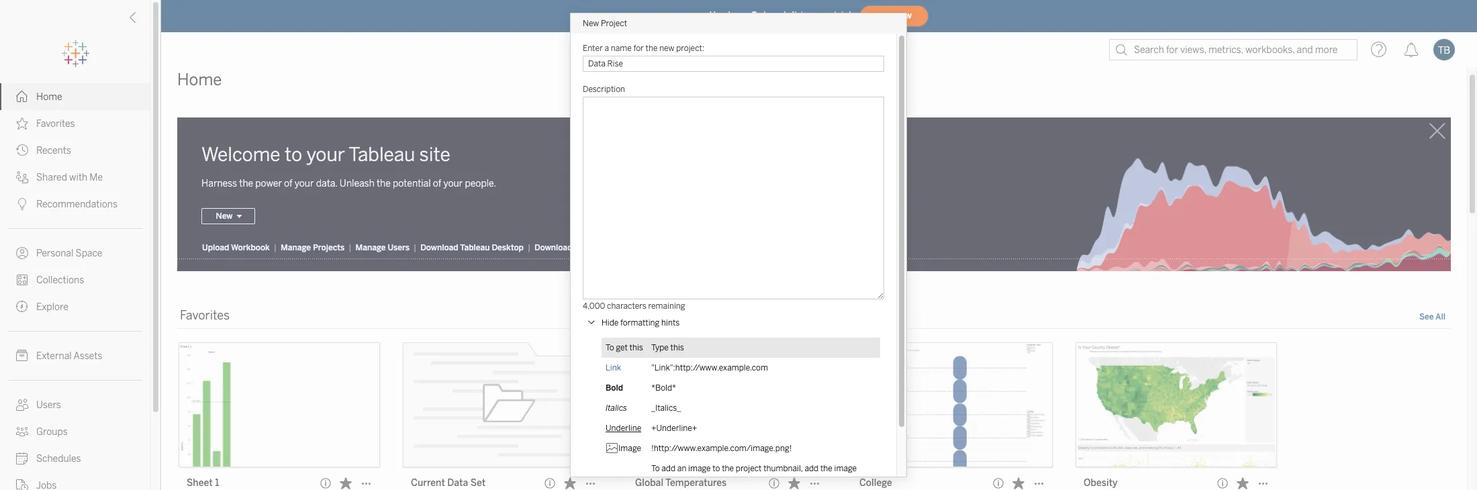 Task type: locate. For each thing, give the bounding box(es) containing it.
download
[[421, 243, 459, 253], [535, 243, 573, 253]]

by text only_f5he34f image for users
[[16, 399, 28, 411]]

4 by text only_f5he34f image from the top
[[16, 399, 28, 411]]

bold
[[606, 384, 623, 393]]

by text only_f5he34f image inside personal space link
[[16, 247, 28, 259]]

2 vertical spatial to
[[682, 476, 689, 486]]

explore link
[[0, 294, 150, 320]]

shared with me
[[36, 172, 103, 183]]

by text only_f5he34f image inside recommendations link
[[16, 198, 28, 210]]

to up end
[[713, 464, 720, 474]]

| right manage users link
[[414, 243, 417, 253]]

0 horizontal spatial home
[[36, 91, 62, 103]]

your left data.
[[295, 178, 314, 190]]

1 horizontal spatial this
[[671, 343, 684, 353]]

by text only_f5he34f image for groups
[[16, 426, 28, 438]]

2 horizontal spatial to
[[713, 464, 720, 474]]

personal space
[[36, 248, 102, 259]]

by text only_f5he34f image
[[16, 171, 28, 183], [16, 247, 28, 259], [16, 274, 28, 286], [16, 399, 28, 411], [16, 453, 28, 465], [16, 480, 28, 490]]

2 by text only_f5he34f image from the top
[[16, 247, 28, 259]]

1 horizontal spatial home
[[177, 70, 222, 89]]

1 horizontal spatial tableau
[[460, 243, 490, 253]]

0 vertical spatial users
[[388, 243, 410, 253]]

download tableau prep builder link
[[534, 243, 654, 253]]

6 by text only_f5he34f image from the top
[[16, 350, 28, 362]]

new left project
[[583, 19, 599, 28]]

space
[[76, 248, 102, 259]]

image
[[619, 444, 641, 453]]

0 horizontal spatial image
[[689, 464, 711, 474]]

1 horizontal spatial to
[[651, 464, 660, 474]]

current data set image
[[403, 343, 605, 468]]

0 vertical spatial to
[[285, 144, 302, 166]]

1 vertical spatial home
[[36, 91, 62, 103]]

description
[[583, 85, 625, 94]]

of right end
[[721, 476, 728, 486]]

by text only_f5he34f image inside shared with me link
[[16, 171, 28, 183]]

recents
[[36, 145, 71, 157]]

1 vertical spatial favorites
[[180, 309, 230, 323]]

1 horizontal spatial download
[[535, 243, 573, 253]]

manage left projects
[[281, 243, 311, 253]]

potential
[[393, 178, 431, 190]]

0 horizontal spatial tableau
[[349, 144, 415, 166]]

buy
[[877, 12, 892, 20]]

new inside popup button
[[216, 212, 233, 221]]

groups link
[[0, 418, 150, 445]]

new up upload
[[216, 212, 233, 221]]

assets
[[73, 351, 102, 362]]

5 by text only_f5he34f image from the top
[[16, 301, 28, 313]]

0 vertical spatial new
[[583, 19, 599, 28]]

schedules link
[[0, 445, 150, 472]]

to inside to add an image to the project thumbnail, add the image markup to the end of the description.
[[651, 464, 660, 474]]

your
[[812, 10, 832, 21], [307, 144, 345, 166], [295, 178, 314, 190], [444, 178, 463, 190]]

in
[[801, 10, 809, 21]]

1 vertical spatial to
[[713, 464, 720, 474]]

by text only_f5he34f image left collections
[[16, 274, 28, 286]]

by text only_f5he34f image inside schedules link
[[16, 453, 28, 465]]

!http://www.example.com/image.png!
[[651, 444, 792, 453]]

upload workbook button
[[202, 243, 271, 253]]

new project dialog
[[571, 13, 907, 490]]

image right thumbnail,
[[835, 464, 857, 474]]

type
[[651, 343, 669, 353]]

3 by text only_f5he34f image from the top
[[16, 274, 28, 286]]

name
[[611, 44, 632, 53]]

download right manage users link
[[421, 243, 459, 253]]

external assets link
[[0, 343, 150, 369]]

0 horizontal spatial of
[[284, 178, 293, 190]]

0 horizontal spatial users
[[36, 400, 61, 411]]

5 by text only_f5he34f image from the top
[[16, 453, 28, 465]]

by text only_f5he34f image left external at left
[[16, 350, 28, 362]]

of inside to add an image to the project thumbnail, add the image markup to the end of the description.
[[721, 476, 728, 486]]

this right get
[[630, 343, 643, 353]]

by text only_f5he34f image left recommendations
[[16, 198, 28, 210]]

to right welcome
[[285, 144, 302, 166]]

| right projects
[[349, 243, 352, 253]]

a
[[605, 44, 609, 53]]

4 by text only_f5he34f image from the top
[[16, 198, 28, 210]]

home
[[177, 70, 222, 89], [36, 91, 62, 103]]

power
[[255, 178, 282, 190]]

end
[[705, 476, 719, 486]]

users link
[[0, 392, 150, 418]]

buy now button
[[860, 5, 929, 27]]

add
[[662, 464, 676, 474], [805, 464, 819, 474]]

tableau left desktop
[[460, 243, 490, 253]]

of right power
[[284, 178, 293, 190]]

harness the power of your data. unleash the potential of your people.
[[202, 178, 497, 190]]

2 this from the left
[[671, 343, 684, 353]]

by text only_f5he34f image inside external assets link
[[16, 350, 28, 362]]

1 vertical spatial new
[[216, 212, 233, 221]]

external assets
[[36, 351, 102, 362]]

tableau left prep
[[574, 243, 604, 253]]

of right potential
[[433, 178, 442, 190]]

by text only_f5he34f image left personal
[[16, 247, 28, 259]]

to get this
[[606, 343, 643, 353]]

2 by text only_f5he34f image from the top
[[16, 118, 28, 130]]

Description text field
[[583, 97, 885, 300]]

thumbnail,
[[764, 464, 803, 474]]

by text only_f5he34f image inside users link
[[16, 399, 28, 411]]

to up "markup"
[[651, 464, 660, 474]]

0 horizontal spatial to
[[285, 144, 302, 166]]

current data set
[[411, 478, 486, 489]]

upload
[[202, 243, 229, 253]]

to
[[606, 343, 614, 353], [651, 464, 660, 474]]

workbook
[[231, 243, 270, 253]]

1 horizontal spatial image
[[835, 464, 857, 474]]

1 this from the left
[[630, 343, 643, 353]]

underline
[[606, 424, 642, 433]]

by text only_f5he34f image inside the explore link
[[16, 301, 28, 313]]

new inside dialog
[[583, 19, 599, 28]]

favorites link
[[0, 110, 150, 137]]

0 horizontal spatial favorites
[[36, 118, 75, 130]]

projects
[[313, 243, 345, 253]]

italics
[[606, 404, 627, 413]]

new for new project
[[583, 19, 599, 28]]

7 by text only_f5he34f image from the top
[[16, 426, 28, 438]]

the right for
[[646, 44, 658, 53]]

obesity
[[1084, 478, 1118, 489]]

0 horizontal spatial manage
[[281, 243, 311, 253]]

0 horizontal spatial new
[[216, 212, 233, 221]]

2 horizontal spatial of
[[721, 476, 728, 486]]

by text only_f5he34f image left explore
[[16, 301, 28, 313]]

by text only_f5he34f image inside groups link
[[16, 426, 28, 438]]

0 horizontal spatial add
[[662, 464, 676, 474]]

new for new
[[216, 212, 233, 221]]

by text only_f5he34f image inside 'favorites' link
[[16, 118, 28, 130]]

0 horizontal spatial download
[[421, 243, 459, 253]]

by text only_f5he34f image left shared
[[16, 171, 28, 183]]

by text only_f5he34f image up 'favorites' link
[[16, 91, 28, 103]]

builder
[[626, 243, 654, 253]]

1 horizontal spatial new
[[583, 19, 599, 28]]

users up the groups
[[36, 400, 61, 411]]

project
[[736, 464, 762, 474]]

shared with me link
[[0, 164, 150, 191]]

all
[[1436, 313, 1446, 322]]

9
[[752, 10, 758, 21]]

1 manage from the left
[[281, 243, 311, 253]]

days
[[761, 10, 781, 21]]

0 horizontal spatial this
[[630, 343, 643, 353]]

by text only_f5he34f image down home link
[[16, 118, 28, 130]]

by text only_f5he34f image inside recents link
[[16, 144, 28, 157]]

groups
[[36, 427, 68, 438]]

by text only_f5he34f image for recommendations
[[16, 198, 28, 210]]

4,000
[[583, 302, 605, 311]]

this
[[630, 343, 643, 353], [671, 343, 684, 353]]

1 vertical spatial users
[[36, 400, 61, 411]]

tableau up the unleash
[[349, 144, 415, 166]]

0 horizontal spatial to
[[606, 343, 614, 353]]

by text only_f5he34f image left recents at the top of page
[[16, 144, 28, 157]]

3 by text only_f5he34f image from the top
[[16, 144, 28, 157]]

manage right projects
[[356, 243, 386, 253]]

to down an at bottom left
[[682, 476, 689, 486]]

the left the project
[[722, 464, 734, 474]]

by text only_f5he34f image up groups link
[[16, 399, 28, 411]]

1 by text only_f5he34f image from the top
[[16, 171, 28, 183]]

main navigation. press the up and down arrow keys to access links. element
[[0, 83, 150, 490]]

this right type
[[671, 343, 684, 353]]

1 vertical spatial to
[[651, 464, 660, 474]]

| right workbook on the left of the page
[[274, 243, 277, 253]]

description.
[[744, 476, 787, 486]]

by text only_f5he34f image for home
[[16, 91, 28, 103]]

shared
[[36, 172, 67, 183]]

image up temperatures
[[689, 464, 711, 474]]

by text only_f5he34f image for shared with me
[[16, 171, 28, 183]]

users down potential
[[388, 243, 410, 253]]

0 vertical spatial to
[[606, 343, 614, 353]]

add right thumbnail,
[[805, 464, 819, 474]]

by text only_f5he34f image
[[16, 91, 28, 103], [16, 118, 28, 130], [16, 144, 28, 157], [16, 198, 28, 210], [16, 301, 28, 313], [16, 350, 28, 362], [16, 426, 28, 438]]

1 horizontal spatial add
[[805, 464, 819, 474]]

by text only_f5he34f image inside home link
[[16, 91, 28, 103]]

hide formatting hints button
[[584, 315, 683, 331]]

add up "markup"
[[662, 464, 676, 474]]

0 vertical spatial favorites
[[36, 118, 75, 130]]

favorites
[[36, 118, 75, 130], [180, 309, 230, 323]]

by text only_f5he34f image for favorites
[[16, 118, 28, 130]]

to
[[285, 144, 302, 166], [713, 464, 720, 474], [682, 476, 689, 486]]

welcome to your tableau site
[[202, 144, 451, 166]]

| right desktop
[[528, 243, 531, 253]]

by text only_f5he34f image inside the collections link
[[16, 274, 28, 286]]

download right desktop
[[535, 243, 573, 253]]

navigation panel element
[[0, 40, 150, 490]]

1 horizontal spatial of
[[433, 178, 442, 190]]

for
[[634, 44, 644, 53]]

1 horizontal spatial manage
[[356, 243, 386, 253]]

by text only_f5he34f image left schedules
[[16, 453, 28, 465]]

see all link
[[1420, 311, 1446, 325]]

1 by text only_f5he34f image from the top
[[16, 91, 28, 103]]

to left get
[[606, 343, 614, 353]]

1 horizontal spatial users
[[388, 243, 410, 253]]

by text only_f5he34f image left the groups
[[16, 426, 28, 438]]

enter a name for the new project:
[[583, 44, 705, 53]]

2 | from the left
[[349, 243, 352, 253]]

by text only_f5he34f image down schedules link
[[16, 480, 28, 490]]



Task type: describe. For each thing, give the bounding box(es) containing it.
you have 9 days left in your trial.
[[710, 10, 854, 21]]

project
[[601, 19, 627, 28]]

download tableau desktop link
[[420, 243, 525, 253]]

project:
[[677, 44, 705, 53]]

remaining
[[649, 302, 685, 311]]

home link
[[0, 83, 150, 110]]

the right thumbnail,
[[821, 464, 833, 474]]

data
[[448, 478, 468, 489]]

new project
[[583, 19, 627, 28]]

link link
[[606, 363, 621, 373]]

upload workbook | manage projects | manage users | download tableau desktop | download tableau prep builder
[[202, 243, 654, 253]]

1 add from the left
[[662, 464, 676, 474]]

by text only_f5he34f image for schedules
[[16, 453, 28, 465]]

+underline+
[[651, 424, 697, 433]]

people.
[[465, 178, 497, 190]]

1 download from the left
[[421, 243, 459, 253]]

your left people.
[[444, 178, 463, 190]]

schedules
[[36, 453, 81, 465]]

personal
[[36, 248, 73, 259]]

global temperatures
[[635, 478, 727, 489]]

now
[[894, 12, 912, 20]]

harness
[[202, 178, 237, 190]]

4 | from the left
[[528, 243, 531, 253]]

welcome
[[202, 144, 280, 166]]

2 download from the left
[[535, 243, 573, 253]]

markup
[[651, 476, 680, 486]]

by text only_f5he34f image for personal space
[[16, 247, 28, 259]]

1
[[215, 478, 219, 489]]

1 horizontal spatial to
[[682, 476, 689, 486]]

1 image from the left
[[689, 464, 711, 474]]

the left power
[[239, 178, 253, 190]]

manage users link
[[355, 243, 410, 253]]

1 horizontal spatial favorites
[[180, 309, 230, 323]]

get
[[616, 343, 628, 353]]

an
[[678, 464, 687, 474]]

recommendations
[[36, 199, 118, 210]]

by text only_f5he34f image for recents
[[16, 144, 28, 157]]

current
[[411, 478, 445, 489]]

you
[[710, 10, 726, 21]]

by text only_f5he34f image for external assets
[[16, 350, 28, 362]]

site
[[420, 144, 451, 166]]

external
[[36, 351, 72, 362]]

your right in
[[812, 10, 832, 21]]

characters
[[607, 302, 647, 311]]

set
[[471, 478, 486, 489]]

the left end
[[691, 476, 703, 486]]

*bold*
[[651, 384, 677, 393]]

to add an image to the project thumbnail, add the image markup to the end of the description.
[[651, 464, 857, 486]]

1 | from the left
[[274, 243, 277, 253]]

2 manage from the left
[[356, 243, 386, 253]]

with
[[69, 172, 87, 183]]

favorites inside main navigation. press the up and down arrow keys to access links. element
[[36, 118, 75, 130]]

by text only_f5he34f image for explore
[[16, 301, 28, 313]]

explore
[[36, 302, 68, 313]]

global
[[635, 478, 664, 489]]

the right the unleash
[[377, 178, 391, 190]]

_italics_
[[651, 404, 681, 413]]

2 add from the left
[[805, 464, 819, 474]]

home inside main navigation. press the up and down arrow keys to access links. element
[[36, 91, 62, 103]]

type this
[[651, 343, 684, 353]]

hide formatting hints
[[602, 318, 680, 328]]

collections
[[36, 275, 84, 286]]

2 image from the left
[[835, 464, 857, 474]]

sheet 1
[[187, 478, 219, 489]]

data.
[[316, 178, 338, 190]]

see
[[1420, 313, 1434, 322]]

by text only_f5he34f image for collections
[[16, 274, 28, 286]]

2 horizontal spatial tableau
[[574, 243, 604, 253]]

to for to add an image to the project thumbnail, add the image markup to the end of the description.
[[651, 464, 660, 474]]

personal space link
[[0, 240, 150, 267]]

0 vertical spatial home
[[177, 70, 222, 89]]

recommendations link
[[0, 191, 150, 218]]

Enter a name for the new project: text field
[[583, 56, 885, 72]]

to for to get this
[[606, 343, 614, 353]]

link
[[606, 363, 621, 373]]

trial.
[[834, 10, 854, 21]]

temperatures
[[666, 478, 727, 489]]

desktop
[[492, 243, 524, 253]]

me
[[90, 172, 103, 183]]

manage projects link
[[280, 243, 345, 253]]

6 by text only_f5he34f image from the top
[[16, 480, 28, 490]]

recents link
[[0, 137, 150, 164]]

formatting
[[621, 318, 660, 328]]

hints
[[662, 318, 680, 328]]

prep
[[606, 243, 624, 253]]

users inside users link
[[36, 400, 61, 411]]

your up data.
[[307, 144, 345, 166]]

4,000 characters remaining
[[583, 302, 685, 311]]

enter
[[583, 44, 603, 53]]

new
[[660, 44, 675, 53]]

the down the project
[[730, 476, 742, 486]]

buy now
[[877, 12, 912, 20]]

left
[[784, 10, 798, 21]]

3 | from the left
[[414, 243, 417, 253]]

unleash
[[340, 178, 375, 190]]

hide
[[602, 318, 619, 328]]

have
[[728, 10, 749, 21]]

see all
[[1420, 313, 1446, 322]]

collections link
[[0, 267, 150, 294]]

sheet
[[187, 478, 213, 489]]

new button
[[202, 208, 255, 225]]



Task type: vqa. For each thing, say whether or not it's contained in the screenshot.
rightmost add
yes



